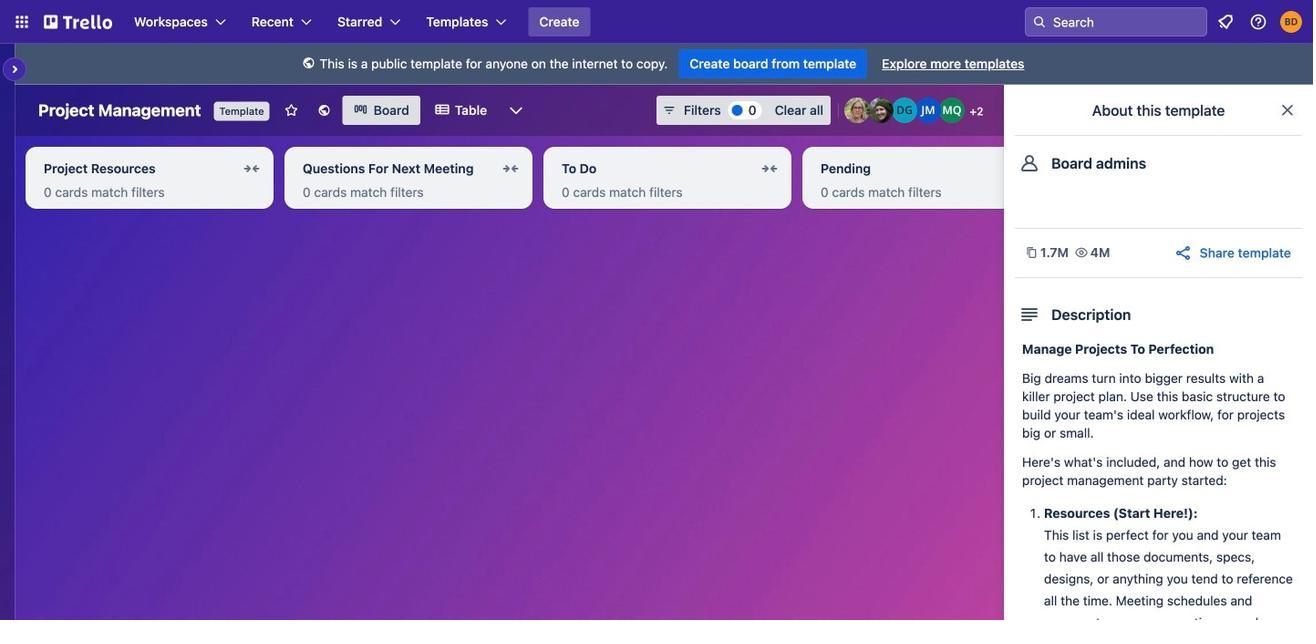 Task type: locate. For each thing, give the bounding box(es) containing it.
open information menu image
[[1250, 13, 1268, 31]]

Search field
[[1047, 9, 1207, 35]]

barb dwyer (barbdwyer3) image
[[1281, 11, 1303, 33]]

1 collapse list image from the left
[[241, 158, 263, 180]]

search image
[[1033, 15, 1047, 29]]

star or unstar board image
[[284, 103, 299, 118]]

primary element
[[0, 0, 1314, 44]]

andrea crawford (andreacrawford8) image
[[845, 98, 870, 123]]

melody qiao (melodyqiao) image
[[940, 98, 965, 123]]

back to home image
[[44, 7, 112, 36]]

0 horizontal spatial collapse list image
[[241, 158, 263, 180]]

devan goldstein (devangoldstein2) image
[[892, 98, 918, 123]]

1 horizontal spatial collapse list image
[[500, 158, 522, 180]]

collapse list image
[[759, 158, 781, 180]]

None text field
[[33, 154, 237, 183], [292, 154, 496, 183], [551, 154, 755, 183], [810, 154, 1014, 183], [33, 154, 237, 183], [292, 154, 496, 183], [551, 154, 755, 183], [810, 154, 1014, 183]]

caity (caity) image
[[868, 98, 894, 123]]

customize views image
[[507, 101, 526, 120]]

collapse list image
[[241, 158, 263, 180], [500, 158, 522, 180]]

Board name text field
[[29, 96, 210, 125]]



Task type: vqa. For each thing, say whether or not it's contained in the screenshot.
Public "image"
yes



Task type: describe. For each thing, give the bounding box(es) containing it.
2 collapse list image from the left
[[500, 158, 522, 180]]

jordan mirchev (jordan_mirchev) image
[[916, 98, 941, 123]]

public image
[[317, 103, 332, 118]]

0 notifications image
[[1215, 11, 1237, 33]]



